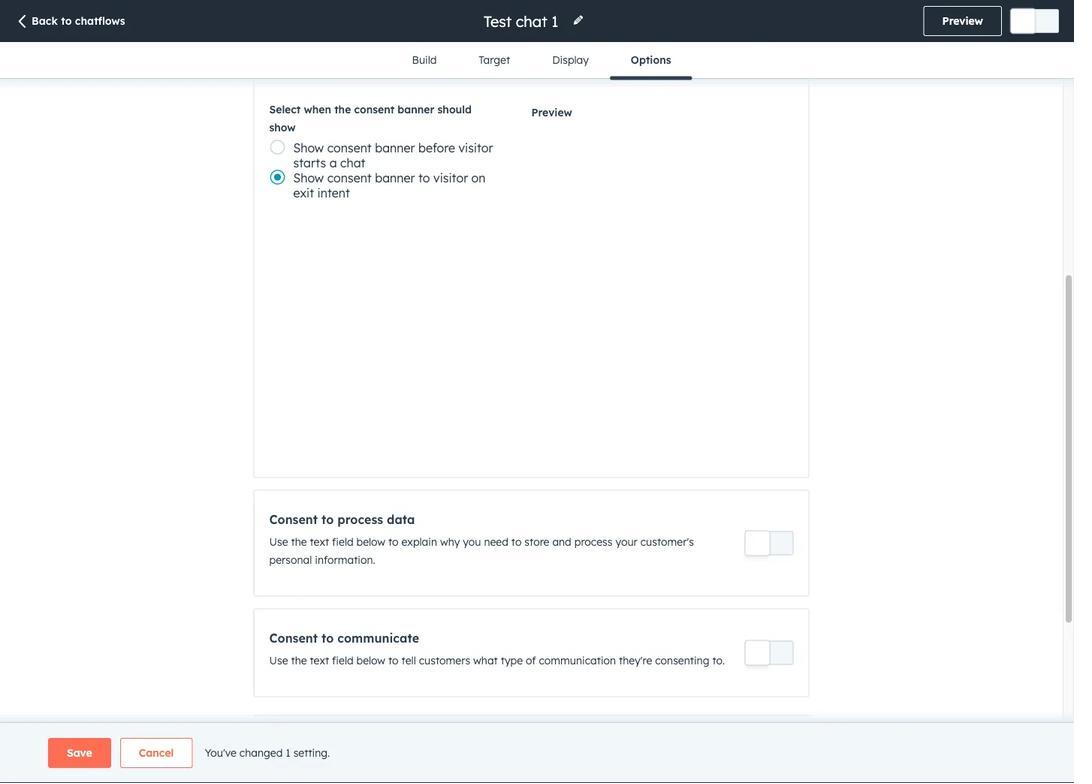 Task type: describe. For each thing, give the bounding box(es) containing it.
back
[[32, 14, 58, 27]]

a
[[330, 156, 337, 171]]

before
[[419, 141, 455, 156]]

1
[[286, 747, 291, 760]]

show for exit
[[294, 171, 324, 186]]

use the text field below to tell customers what type of communication they're consenting to.
[[269, 654, 726, 667]]

store
[[525, 535, 550, 549]]

starts
[[294, 156, 326, 171]]

changed
[[240, 747, 283, 760]]

consenting
[[656, 654, 710, 667]]

1 vertical spatial preview
[[532, 105, 573, 119]]

why
[[440, 535, 460, 549]]

target button
[[458, 42, 532, 78]]

visitor for before
[[459, 141, 493, 156]]

cancel button
[[120, 739, 193, 769]]

select when the consent banner should show
[[269, 103, 472, 134]]

customers
[[419, 654, 471, 667]]

when
[[304, 103, 332, 116]]

display button
[[532, 42, 610, 78]]

consent for consent to communicate
[[269, 631, 318, 646]]

on
[[472, 171, 486, 186]]

to up information.
[[322, 512, 334, 527]]

data
[[387, 512, 415, 527]]

chatflows
[[75, 14, 125, 27]]

preview inside button
[[943, 14, 984, 27]]

to left the communicate
[[322, 631, 334, 646]]

banner for to
[[375, 171, 415, 186]]

process inside use the text field below to explain why you need to store and process your customer's personal information.
[[575, 535, 613, 549]]

field for process
[[332, 535, 354, 549]]

consent for consent to process data
[[269, 512, 318, 527]]

select
[[269, 103, 301, 116]]

the inside select when the consent banner should show
[[335, 103, 351, 116]]

your
[[616, 535, 638, 549]]

consent inside select when the consent banner should show
[[354, 103, 395, 116]]

to inside button
[[61, 14, 72, 27]]

and
[[553, 535, 572, 549]]

customer's
[[641, 535, 694, 549]]

target
[[479, 53, 511, 67]]

text for communicate
[[310, 654, 329, 667]]

to inside show consent banner to visitor on exit intent
[[419, 171, 430, 186]]

banner for before
[[375, 141, 415, 156]]

options
[[631, 53, 672, 67]]

below for communicate
[[357, 654, 386, 667]]

field for communicate
[[332, 654, 354, 667]]

options button
[[610, 42, 693, 80]]



Task type: locate. For each thing, give the bounding box(es) containing it.
save
[[67, 747, 92, 760]]

text
[[310, 535, 329, 549], [310, 654, 329, 667]]

0 vertical spatial consent
[[354, 103, 395, 116]]

visitor inside show consent banner before visitor starts a chat
[[459, 141, 493, 156]]

below for process
[[357, 535, 386, 549]]

text inside use the text field below to explain why you need to store and process your customer's personal information.
[[310, 535, 329, 549]]

consent
[[354, 103, 395, 116], [327, 141, 372, 156], [327, 171, 372, 186]]

visitor for to
[[434, 171, 468, 186]]

banner inside show consent banner before visitor starts a chat
[[375, 141, 415, 156]]

banner right chat
[[375, 171, 415, 186]]

visitor
[[459, 141, 493, 156], [434, 171, 468, 186]]

the for communicate
[[291, 654, 307, 667]]

cancel
[[139, 747, 174, 760]]

0 vertical spatial process
[[338, 512, 383, 527]]

you've changed 1 setting.
[[205, 747, 330, 760]]

communication
[[539, 654, 616, 667]]

1 vertical spatial text
[[310, 654, 329, 667]]

1 vertical spatial consent
[[269, 631, 318, 646]]

consent for chat
[[327, 141, 372, 156]]

below
[[357, 535, 386, 549], [357, 654, 386, 667]]

information.
[[315, 553, 376, 567]]

navigation containing build
[[391, 42, 693, 80]]

use the text field below to explain why you need to store and process your customer's personal information.
[[269, 535, 694, 567]]

to left the tell
[[389, 654, 399, 667]]

consent to communicate
[[269, 631, 419, 646]]

2 consent from the top
[[269, 631, 318, 646]]

banner
[[398, 103, 435, 116], [375, 141, 415, 156], [375, 171, 415, 186]]

intent
[[318, 186, 350, 201]]

should
[[438, 103, 472, 116]]

of
[[526, 654, 536, 667]]

type
[[501, 654, 523, 667]]

0 vertical spatial text
[[310, 535, 329, 549]]

1 vertical spatial process
[[575, 535, 613, 549]]

1 vertical spatial banner
[[375, 141, 415, 156]]

consent down select when the consent banner should show
[[327, 141, 372, 156]]

2 text from the top
[[310, 654, 329, 667]]

preview button
[[924, 6, 1003, 36]]

explain
[[402, 535, 437, 549]]

consent inside show consent banner to visitor on exit intent
[[327, 171, 372, 186]]

0 vertical spatial preview
[[943, 14, 984, 27]]

navigation
[[391, 42, 693, 80]]

the inside use the text field below to explain why you need to store and process your customer's personal information.
[[291, 535, 307, 549]]

text up information.
[[310, 535, 329, 549]]

1 use from the top
[[269, 535, 288, 549]]

show
[[294, 141, 324, 156], [294, 171, 324, 186]]

show inside show consent banner to visitor on exit intent
[[294, 171, 324, 186]]

exit
[[294, 186, 314, 201]]

1 field from the top
[[332, 535, 354, 549]]

the for process
[[291, 535, 307, 549]]

build
[[412, 53, 437, 67]]

the down consent to communicate
[[291, 654, 307, 667]]

1 vertical spatial consent
[[327, 141, 372, 156]]

visitor inside show consent banner to visitor on exit intent
[[434, 171, 468, 186]]

consent
[[269, 512, 318, 527], [269, 631, 318, 646]]

show for a
[[294, 141, 324, 156]]

0 vertical spatial use
[[269, 535, 288, 549]]

field
[[332, 535, 354, 549], [332, 654, 354, 667]]

process left data
[[338, 512, 383, 527]]

visitor left on
[[434, 171, 468, 186]]

to
[[61, 14, 72, 27], [419, 171, 430, 186], [322, 512, 334, 527], [389, 535, 399, 549], [512, 535, 522, 549], [322, 631, 334, 646], [389, 654, 399, 667]]

2 vertical spatial the
[[291, 654, 307, 667]]

the up personal
[[291, 535, 307, 549]]

banner left should
[[398, 103, 435, 116]]

consent for intent
[[327, 171, 372, 186]]

display
[[553, 53, 589, 67]]

consent to process data
[[269, 512, 415, 527]]

1 horizontal spatial process
[[575, 535, 613, 549]]

0 vertical spatial show
[[294, 141, 324, 156]]

to.
[[713, 654, 726, 667]]

chat
[[341, 156, 366, 171]]

save button
[[48, 739, 111, 769]]

below down the communicate
[[357, 654, 386, 667]]

0 vertical spatial banner
[[398, 103, 435, 116]]

back to chatflows button
[[15, 14, 125, 30]]

show consent banner before visitor starts a chat
[[294, 141, 493, 171]]

show inside show consent banner before visitor starts a chat
[[294, 141, 324, 156]]

what
[[474, 654, 498, 667]]

text down consent to communicate
[[310, 654, 329, 667]]

visitor up on
[[459, 141, 493, 156]]

field down consent to communicate
[[332, 654, 354, 667]]

to right "back"
[[61, 14, 72, 27]]

text for process
[[310, 535, 329, 549]]

banner inside select when the consent banner should show
[[398, 103, 435, 116]]

0 horizontal spatial process
[[338, 512, 383, 527]]

build button
[[391, 42, 458, 78]]

1 below from the top
[[357, 535, 386, 549]]

process
[[338, 512, 383, 527], [575, 535, 613, 549]]

2 use from the top
[[269, 654, 288, 667]]

0 vertical spatial visitor
[[459, 141, 493, 156]]

you
[[463, 535, 481, 549]]

1 vertical spatial field
[[332, 654, 354, 667]]

show consent banner to visitor on exit intent
[[294, 171, 486, 201]]

setting.
[[294, 747, 330, 760]]

1 vertical spatial the
[[291, 535, 307, 549]]

1 text from the top
[[310, 535, 329, 549]]

None field
[[483, 11, 564, 31]]

1 horizontal spatial preview
[[943, 14, 984, 27]]

1 vertical spatial show
[[294, 171, 324, 186]]

below inside use the text field below to explain why you need to store and process your customer's personal information.
[[357, 535, 386, 549]]

process right and
[[575, 535, 613, 549]]

0 vertical spatial the
[[335, 103, 351, 116]]

tell
[[402, 654, 416, 667]]

they're
[[619, 654, 653, 667]]

use for consent to communicate
[[269, 654, 288, 667]]

2 vertical spatial consent
[[327, 171, 372, 186]]

use for consent to process data
[[269, 535, 288, 549]]

to right need
[[512, 535, 522, 549]]

use inside use the text field below to explain why you need to store and process your customer's personal information.
[[269, 535, 288, 549]]

0 vertical spatial consent
[[269, 512, 318, 527]]

you've
[[205, 747, 237, 760]]

1 vertical spatial visitor
[[434, 171, 468, 186]]

back to chatflows
[[32, 14, 125, 27]]

use
[[269, 535, 288, 549], [269, 654, 288, 667]]

2 show from the top
[[294, 171, 324, 186]]

consent up show consent banner before visitor starts a chat
[[354, 103, 395, 116]]

to down data
[[389, 535, 399, 549]]

the
[[335, 103, 351, 116], [291, 535, 307, 549], [291, 654, 307, 667]]

banner inside show consent banner to visitor on exit intent
[[375, 171, 415, 186]]

the right when at the top left of the page
[[335, 103, 351, 116]]

1 show from the top
[[294, 141, 324, 156]]

1 vertical spatial use
[[269, 654, 288, 667]]

consent right the starts at top
[[327, 171, 372, 186]]

2 below from the top
[[357, 654, 386, 667]]

use up personal
[[269, 535, 288, 549]]

0 vertical spatial field
[[332, 535, 354, 549]]

1 vertical spatial below
[[357, 654, 386, 667]]

banner up show consent banner to visitor on exit intent
[[375, 141, 415, 156]]

0 horizontal spatial preview
[[532, 105, 573, 119]]

show
[[269, 121, 296, 134]]

use down consent to communicate
[[269, 654, 288, 667]]

personal
[[269, 553, 312, 567]]

0 vertical spatial below
[[357, 535, 386, 549]]

preview
[[943, 14, 984, 27], [532, 105, 573, 119]]

communicate
[[338, 631, 419, 646]]

consent inside show consent banner before visitor starts a chat
[[327, 141, 372, 156]]

1 consent from the top
[[269, 512, 318, 527]]

need
[[484, 535, 509, 549]]

field inside use the text field below to explain why you need to store and process your customer's personal information.
[[332, 535, 354, 549]]

to down before
[[419, 171, 430, 186]]

2 field from the top
[[332, 654, 354, 667]]

field up information.
[[332, 535, 354, 549]]

2 vertical spatial banner
[[375, 171, 415, 186]]

below up information.
[[357, 535, 386, 549]]



Task type: vqa. For each thing, say whether or not it's contained in the screenshot.
first Consent from the top of the page
yes



